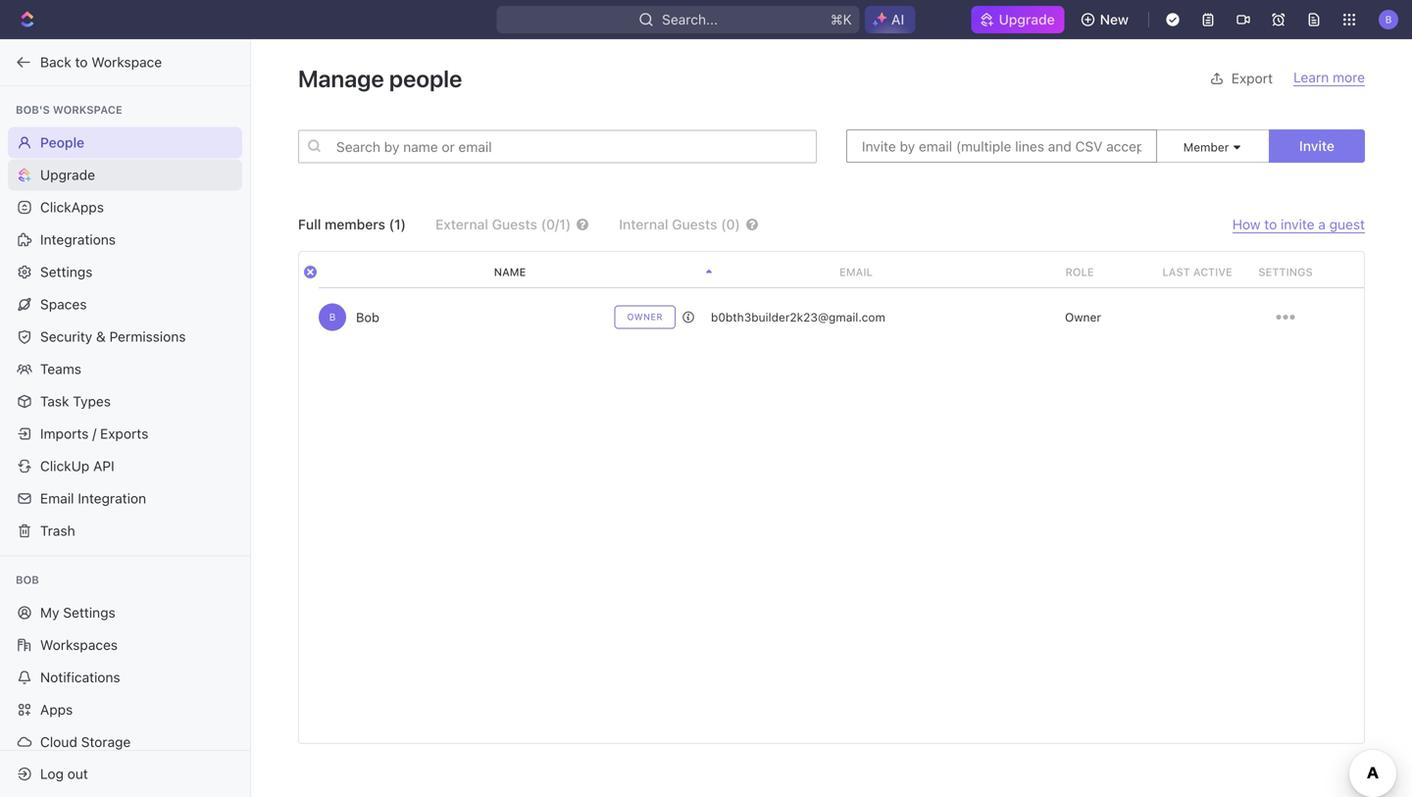 Task type: locate. For each thing, give the bounding box(es) containing it.
apps
[[40, 702, 73, 718]]

to right the how
[[1265, 216, 1277, 233]]

1 horizontal spatial to
[[1265, 216, 1277, 233]]

guests left (0/1)
[[492, 216, 538, 233]]

1 vertical spatial bob
[[16, 574, 39, 587]]

imports
[[40, 426, 89, 442]]

guests for internal
[[672, 216, 718, 233]]

people
[[40, 134, 84, 151]]

email
[[840, 266, 873, 279], [40, 490, 74, 507]]

back
[[40, 54, 71, 70]]

&
[[96, 329, 106, 345]]

imports / exports
[[40, 426, 148, 442]]

1 guests from the left
[[492, 216, 538, 233]]

guests left (0)
[[672, 216, 718, 233]]

role
[[1066, 266, 1094, 279]]

1 vertical spatial b
[[329, 311, 336, 323]]

email for email
[[840, 266, 873, 279]]

1 horizontal spatial email
[[840, 266, 873, 279]]

types
[[73, 393, 111, 410]]

0 vertical spatial to
[[75, 54, 88, 70]]

teams link
[[8, 354, 242, 385]]

0 vertical spatial upgrade
[[999, 11, 1055, 27]]

0 horizontal spatial owner
[[627, 312, 663, 322]]

invite
[[1281, 216, 1315, 233]]

0 vertical spatial workspace
[[92, 54, 162, 70]]

to right back
[[75, 54, 88, 70]]

to inside how to invite a guest link
[[1265, 216, 1277, 233]]

task types
[[40, 393, 111, 410]]

storage
[[81, 734, 131, 750]]

workspace inside button
[[92, 54, 162, 70]]

workspace up people
[[53, 103, 122, 116]]

name
[[494, 266, 526, 279]]

imports / exports link
[[8, 418, 242, 450]]

notifications
[[40, 669, 120, 686]]

0 horizontal spatial email
[[40, 490, 74, 507]]

0 horizontal spatial bob
[[16, 574, 39, 587]]

workspaces
[[40, 637, 118, 653]]

email for email integration
[[40, 490, 74, 507]]

upgrade link up 'clickapps' link
[[8, 159, 242, 191]]

0 vertical spatial b
[[1386, 14, 1392, 25]]

b inside dropdown button
[[1386, 14, 1392, 25]]

export button
[[1199, 64, 1281, 93]]

1 horizontal spatial b
[[1386, 14, 1392, 25]]

0 vertical spatial email
[[840, 266, 873, 279]]

log out
[[40, 766, 88, 782]]

2 guests from the left
[[672, 216, 718, 233]]

clickup
[[40, 458, 90, 474]]

email up the trash
[[40, 490, 74, 507]]

b button
[[1373, 4, 1405, 35]]

external guests (0/1)
[[436, 216, 571, 233]]

upgrade
[[999, 11, 1055, 27], [40, 167, 95, 183]]

bob's
[[16, 103, 50, 116]]

email integration
[[40, 490, 146, 507]]

b
[[1386, 14, 1392, 25], [329, 311, 336, 323]]

upgrade up clickapps
[[40, 167, 95, 183]]

1 vertical spatial upgrade
[[40, 167, 95, 183]]

task
[[40, 393, 69, 410]]

owner button
[[1058, 310, 1102, 324]]

upgrade left new button
[[999, 11, 1055, 27]]

log
[[40, 766, 64, 782]]

external guests (0/1) button
[[436, 216, 590, 233]]

security
[[40, 329, 92, 345]]

owner down internal
[[627, 312, 663, 322]]

to inside back to workspace button
[[75, 54, 88, 70]]

clickup api
[[40, 458, 114, 474]]

workspace
[[92, 54, 162, 70], [53, 103, 122, 116]]

1 vertical spatial upgrade link
[[8, 159, 242, 191]]

member button
[[1184, 140, 1243, 154]]

internal guests (0)
[[619, 216, 741, 233]]

0 horizontal spatial guests
[[492, 216, 538, 233]]

1 horizontal spatial upgrade
[[999, 11, 1055, 27]]

spaces
[[40, 296, 87, 312]]

1 vertical spatial to
[[1265, 216, 1277, 233]]

email up b0bth3builder2k23@gmail.com
[[840, 266, 873, 279]]

notifications link
[[8, 662, 242, 694]]

guests
[[492, 216, 538, 233], [672, 216, 718, 233]]

Search by name or email text field
[[298, 130, 817, 163]]

full members (1) button
[[298, 216, 406, 233]]

to for invite
[[1265, 216, 1277, 233]]

ai
[[892, 11, 905, 27]]

bob
[[356, 310, 380, 325], [16, 574, 39, 587]]

0 vertical spatial bob
[[356, 310, 380, 325]]

out
[[67, 766, 88, 782]]

my settings
[[40, 605, 115, 621]]

Invite by email (multiple lines and CSV accepted) text field
[[847, 130, 1158, 163]]

people link
[[8, 127, 242, 158]]

1 vertical spatial email
[[40, 490, 74, 507]]

settings up spaces
[[40, 264, 93, 280]]

to for workspace
[[75, 54, 88, 70]]

spaces link
[[8, 289, 242, 320]]

owner down role
[[1065, 310, 1102, 324]]

ai button
[[865, 6, 916, 33]]

upgrade link
[[972, 6, 1065, 33], [8, 159, 242, 191]]

0 horizontal spatial to
[[75, 54, 88, 70]]

invite button
[[1269, 130, 1365, 163]]

1 horizontal spatial bob
[[356, 310, 380, 325]]

1 horizontal spatial upgrade link
[[972, 6, 1065, 33]]

last
[[1163, 266, 1191, 279]]

my settings link
[[8, 597, 242, 629]]

settings
[[40, 264, 93, 280], [1259, 266, 1313, 279], [63, 605, 115, 621]]

upgrade link left new button
[[972, 6, 1065, 33]]

security & permissions
[[40, 329, 186, 345]]

integrations
[[40, 232, 116, 248]]

workspaces link
[[8, 630, 242, 661]]

trash link
[[8, 515, 242, 547]]

full
[[298, 216, 321, 233]]

workspace right back
[[92, 54, 162, 70]]

internal guests (0) button
[[619, 216, 789, 233]]

1 horizontal spatial guests
[[672, 216, 718, 233]]

search...
[[662, 11, 718, 27]]

exports
[[100, 426, 148, 442]]

0 vertical spatial upgrade link
[[972, 6, 1065, 33]]



Task type: describe. For each thing, give the bounding box(es) containing it.
cloud storage
[[40, 734, 131, 750]]

(0/1)
[[541, 216, 571, 233]]

clickapps
[[40, 199, 104, 215]]

guest
[[1330, 216, 1365, 233]]

settings link
[[8, 257, 242, 288]]

api
[[93, 458, 114, 474]]

log out button
[[8, 759, 233, 790]]

1 vertical spatial workspace
[[53, 103, 122, 116]]

0 horizontal spatial b
[[329, 311, 336, 323]]

permissions
[[109, 329, 186, 345]]

learn more
[[1294, 69, 1365, 85]]

settings up workspaces
[[63, 605, 115, 621]]

apps link
[[8, 695, 242, 726]]

member
[[1184, 140, 1229, 154]]

settings down how to invite a guest link
[[1259, 266, 1313, 279]]

⌘k
[[831, 11, 852, 27]]

(0)
[[721, 216, 741, 233]]

trash
[[40, 523, 75, 539]]

b0bth3builder2k23@gmail.com
[[711, 310, 886, 324]]

task types link
[[8, 386, 242, 417]]

learn
[[1294, 69, 1329, 85]]

clickup api link
[[8, 451, 242, 482]]

last active
[[1163, 266, 1233, 279]]

how to invite a guest
[[1233, 216, 1365, 233]]

0 horizontal spatial upgrade link
[[8, 159, 242, 191]]

1 horizontal spatial owner
[[1065, 310, 1102, 324]]

0 horizontal spatial upgrade
[[40, 167, 95, 183]]

people
[[389, 65, 462, 92]]

members
[[325, 216, 385, 233]]

new button
[[1073, 4, 1141, 35]]

guests for external
[[492, 216, 538, 233]]

integrations link
[[8, 224, 242, 256]]

cloud storage link
[[8, 727, 242, 758]]

email integration link
[[8, 483, 242, 515]]

export
[[1232, 70, 1273, 86]]

external
[[436, 216, 488, 233]]

internal
[[619, 216, 669, 233]]

more
[[1333, 69, 1365, 85]]

manage
[[298, 65, 384, 92]]

security & permissions link
[[8, 321, 242, 353]]

new
[[1100, 11, 1129, 27]]

how
[[1233, 216, 1261, 233]]

invite
[[1300, 138, 1335, 154]]

full members (1)
[[298, 216, 406, 233]]

/
[[92, 426, 96, 442]]

bob's workspace
[[16, 103, 122, 116]]

how to invite a guest link
[[1233, 216, 1365, 233]]

a
[[1319, 216, 1326, 233]]

manage people
[[298, 65, 462, 92]]

clickapps link
[[8, 192, 242, 223]]

back to workspace
[[40, 54, 162, 70]]

my
[[40, 605, 59, 621]]

integration
[[78, 490, 146, 507]]

active
[[1194, 266, 1233, 279]]

back to workspace button
[[8, 47, 232, 78]]

teams
[[40, 361, 81, 377]]

(1)
[[389, 216, 406, 233]]

cloud
[[40, 734, 77, 750]]



Task type: vqa. For each thing, say whether or not it's contained in the screenshot.
5th do
no



